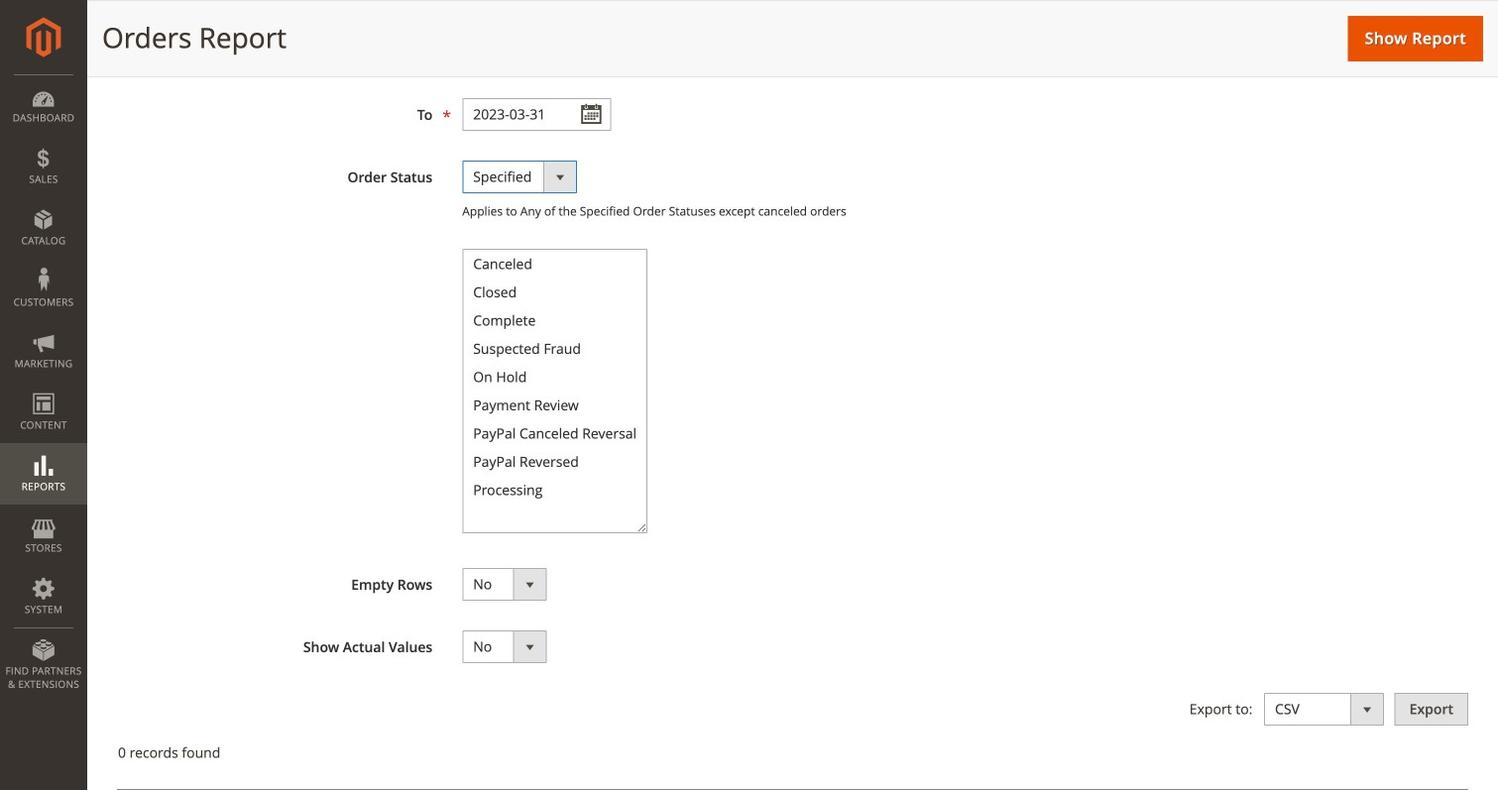 Task type: locate. For each thing, give the bounding box(es) containing it.
magento admin panel image
[[26, 17, 61, 58]]

None text field
[[462, 35, 611, 68], [462, 98, 611, 131], [462, 35, 611, 68], [462, 98, 611, 131]]

menu bar
[[0, 74, 87, 701]]



